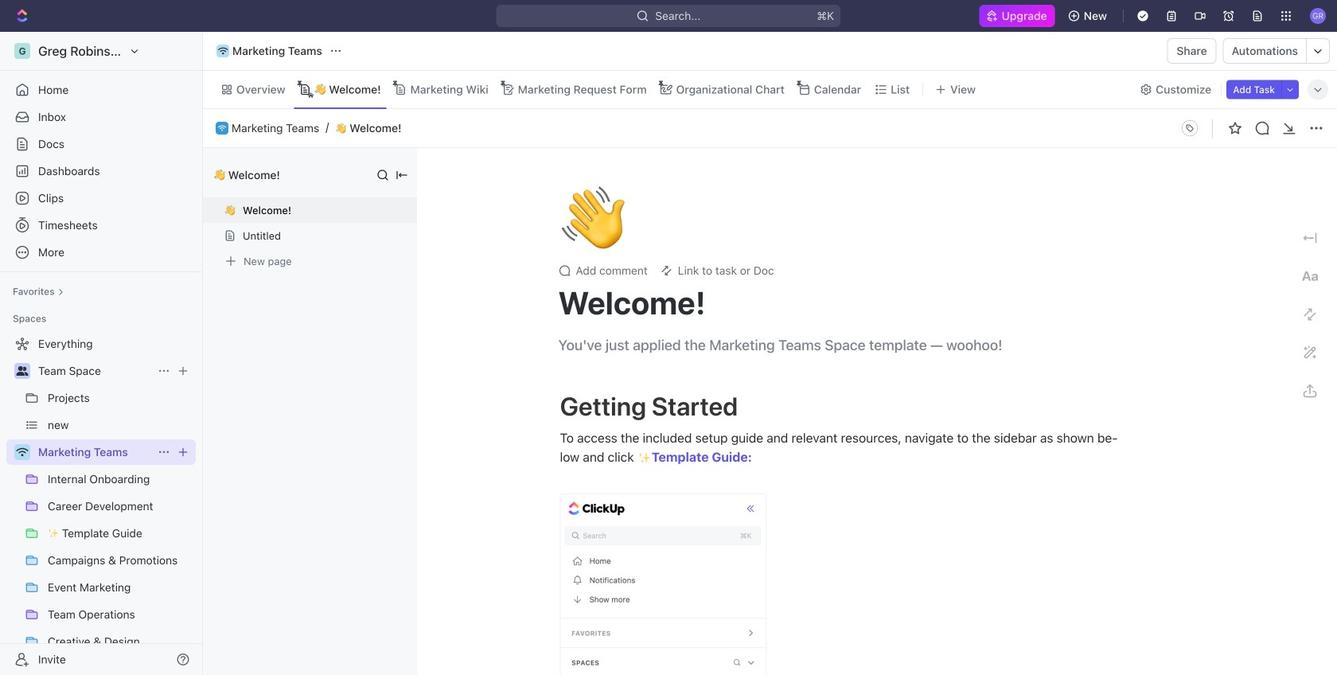 Task type: locate. For each thing, give the bounding box(es) containing it.
greg robinson's workspace, , element
[[14, 43, 30, 59]]

1 horizontal spatial wifi image
[[218, 47, 228, 55]]

tree
[[6, 331, 196, 675]]

sidebar navigation
[[0, 32, 206, 675]]

0 horizontal spatial wifi image
[[16, 447, 28, 457]]

wifi image inside tree
[[16, 447, 28, 457]]

wifi image
[[218, 47, 228, 55], [16, 447, 28, 457]]

1 vertical spatial wifi image
[[16, 447, 28, 457]]



Task type: vqa. For each thing, say whether or not it's contained in the screenshot.
'tab list'
no



Task type: describe. For each thing, give the bounding box(es) containing it.
user group image
[[16, 366, 28, 376]]

0 vertical spatial wifi image
[[218, 47, 228, 55]]

tree inside sidebar navigation
[[6, 331, 196, 675]]

dropdown menu image
[[1177, 115, 1203, 141]]

wifi image
[[218, 125, 226, 131]]



